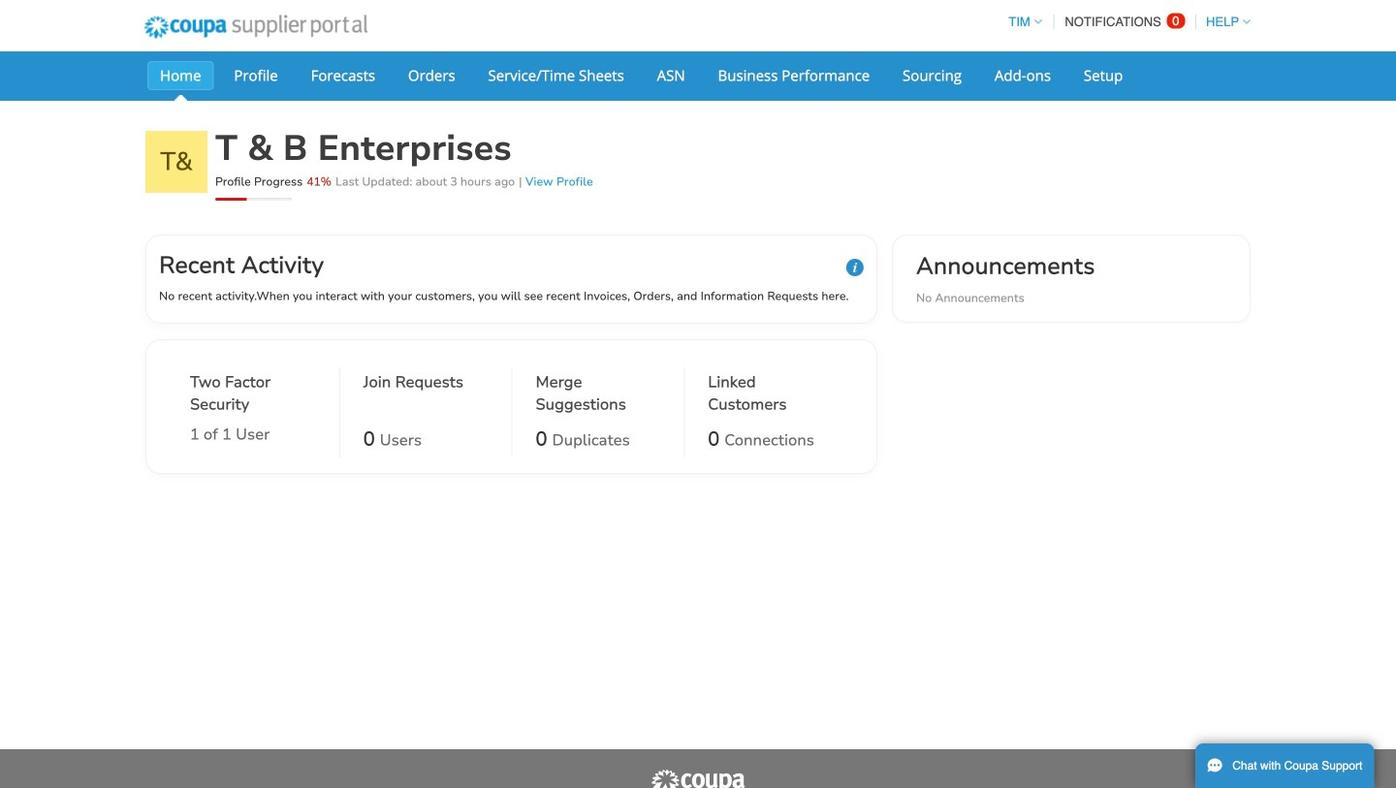 Task type: locate. For each thing, give the bounding box(es) containing it.
coupa supplier portal image
[[131, 3, 381, 51], [650, 769, 747, 789]]

1 horizontal spatial coupa supplier portal image
[[650, 769, 747, 789]]

1 vertical spatial coupa supplier portal image
[[650, 769, 747, 789]]

navigation
[[1001, 3, 1251, 41]]

0 vertical spatial coupa supplier portal image
[[131, 3, 381, 51]]



Task type: describe. For each thing, give the bounding box(es) containing it.
additional information image
[[847, 259, 864, 276]]

t& image
[[146, 131, 208, 193]]

0 horizontal spatial coupa supplier portal image
[[131, 3, 381, 51]]



Task type: vqa. For each thing, say whether or not it's contained in the screenshot.
"Alert"
no



